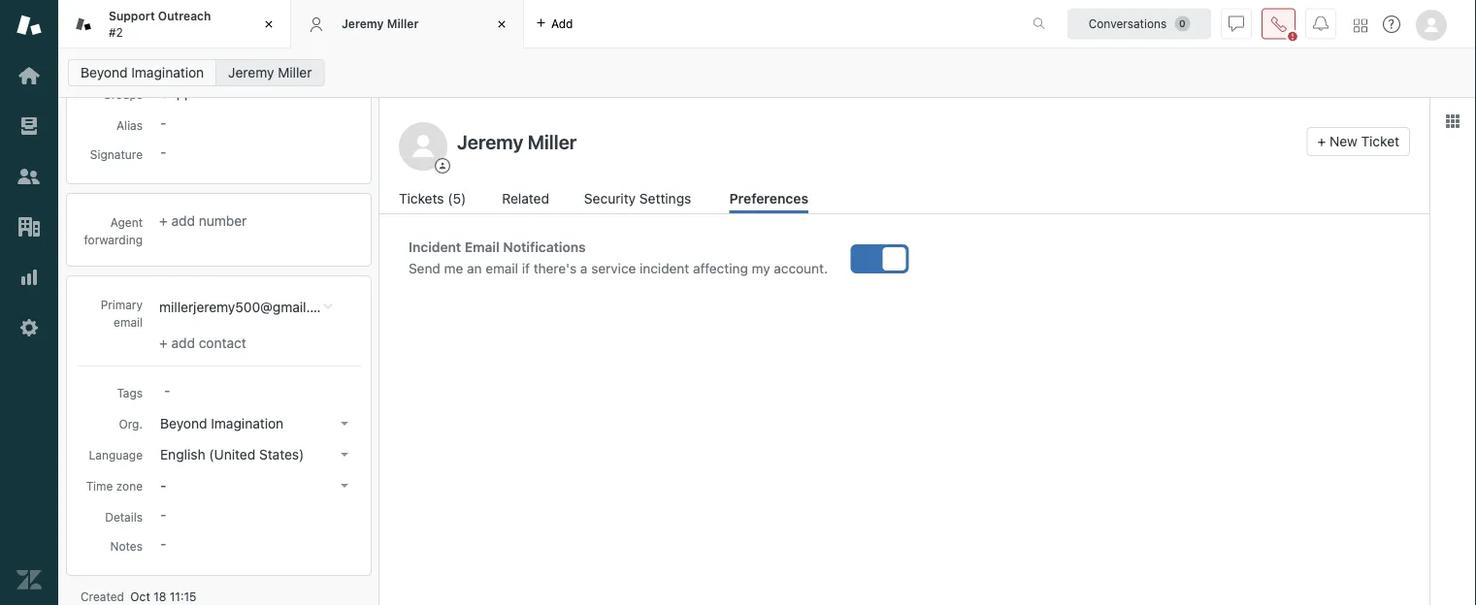 Task type: vqa. For each thing, say whether or not it's contained in the screenshot.
FEEL
no



Task type: locate. For each thing, give the bounding box(es) containing it.
0 horizontal spatial jeremy
[[228, 65, 274, 81]]

beyond imagination link
[[68, 59, 217, 86]]

+ left "contact"
[[159, 335, 168, 351]]

+ inside 'button'
[[1317, 133, 1326, 149]]

tickets (5)
[[399, 191, 466, 207]]

jeremy miller tab
[[291, 0, 524, 49]]

there's
[[533, 261, 577, 277]]

notifications image
[[1313, 16, 1329, 32]]

english (united states) button
[[154, 442, 356, 469]]

0 vertical spatial +
[[1317, 133, 1326, 149]]

None text field
[[451, 127, 1299, 156]]

miller
[[387, 17, 419, 30], [278, 65, 312, 81]]

email down primary
[[114, 315, 143, 329]]

details
[[105, 510, 143, 524]]

beyond
[[81, 65, 128, 81], [160, 416, 207, 432]]

zendesk support image
[[16, 13, 42, 38]]

18
[[153, 590, 166, 604]]

security
[[584, 191, 636, 207]]

support
[[109, 9, 155, 23], [160, 85, 211, 101]]

2 vertical spatial +
[[159, 335, 168, 351]]

beyond imagination
[[81, 65, 204, 81], [160, 416, 284, 432]]

0 horizontal spatial beyond
[[81, 65, 128, 81]]

jeremy down close image
[[228, 65, 274, 81]]

0 vertical spatial support
[[109, 9, 155, 23]]

service
[[591, 261, 636, 277]]

support outreach #2
[[109, 9, 211, 39]]

0 vertical spatial imagination
[[131, 65, 204, 81]]

beyond imagination up groups
[[81, 65, 204, 81]]

preferences
[[729, 191, 808, 207]]

email
[[485, 261, 518, 277], [114, 315, 143, 329]]

get started image
[[16, 63, 42, 88]]

add button
[[524, 0, 585, 48]]

1 horizontal spatial jeremy
[[342, 17, 384, 30]]

arrow down image for -
[[341, 484, 348, 488]]

+
[[1317, 133, 1326, 149], [159, 213, 168, 229], [159, 335, 168, 351]]

beyond up english
[[160, 416, 207, 432]]

incident
[[640, 261, 689, 277]]

support for support
[[160, 85, 211, 101]]

arrow down image inside - button
[[341, 484, 348, 488]]

1 vertical spatial imagination
[[211, 416, 284, 432]]

1 vertical spatial miller
[[278, 65, 312, 81]]

1 horizontal spatial email
[[485, 261, 518, 277]]

1 vertical spatial jeremy miller
[[228, 65, 312, 81]]

support for support outreach #2
[[109, 9, 155, 23]]

0 vertical spatial email
[[485, 261, 518, 277]]

2 vertical spatial add
[[171, 335, 195, 351]]

my
[[752, 261, 770, 277]]

imagination down support outreach #2
[[131, 65, 204, 81]]

+ new ticket button
[[1307, 127, 1410, 156]]

jeremy miller
[[342, 17, 419, 30], [228, 65, 312, 81]]

+ add number
[[159, 213, 247, 229]]

contact
[[199, 335, 246, 351]]

0 vertical spatial jeremy
[[342, 17, 384, 30]]

tags
[[117, 386, 143, 400]]

1 horizontal spatial beyond
[[160, 416, 207, 432]]

add left number
[[171, 213, 195, 229]]

email inside primary email
[[114, 315, 143, 329]]

arrow down image up arrow down image
[[341, 422, 348, 426]]

0 horizontal spatial miller
[[278, 65, 312, 81]]

main element
[[0, 0, 58, 606]]

beyond imagination inside "link"
[[81, 65, 204, 81]]

2 arrow down image from the top
[[341, 484, 348, 488]]

1 vertical spatial +
[[159, 213, 168, 229]]

add right close icon
[[551, 17, 573, 31]]

0 vertical spatial add
[[551, 17, 573, 31]]

tickets
[[399, 191, 444, 207]]

settings
[[639, 191, 691, 207]]

english
[[160, 447, 205, 463]]

add
[[551, 17, 573, 31], [171, 213, 195, 229], [171, 335, 195, 351]]

+ left new
[[1317, 133, 1326, 149]]

0 horizontal spatial imagination
[[131, 65, 204, 81]]

0 horizontal spatial support
[[109, 9, 155, 23]]

number
[[199, 213, 247, 229]]

jeremy
[[342, 17, 384, 30], [228, 65, 274, 81]]

organizations image
[[16, 214, 42, 240]]

related
[[502, 191, 549, 207]]

1 arrow down image from the top
[[341, 422, 348, 426]]

1 vertical spatial beyond
[[160, 416, 207, 432]]

0 horizontal spatial jeremy miller
[[228, 65, 312, 81]]

time
[[86, 479, 113, 493]]

support up #2
[[109, 9, 155, 23]]

add left "contact"
[[171, 335, 195, 351]]

imagination up english (united states) button
[[211, 416, 284, 432]]

1 horizontal spatial imagination
[[211, 416, 284, 432]]

time zone
[[86, 479, 143, 493]]

0 horizontal spatial email
[[114, 315, 143, 329]]

0 vertical spatial jeremy miller
[[342, 17, 419, 30]]

0 vertical spatial beyond imagination
[[81, 65, 204, 81]]

imagination
[[131, 65, 204, 81], [211, 416, 284, 432]]

1 vertical spatial beyond imagination
[[160, 416, 284, 432]]

jeremy right close image
[[342, 17, 384, 30]]

arrow down image inside beyond imagination button
[[341, 422, 348, 426]]

1 vertical spatial jeremy
[[228, 65, 274, 81]]

1 vertical spatial add
[[171, 213, 195, 229]]

me
[[444, 261, 463, 277]]

arrow down image
[[341, 453, 348, 457]]

support right groups
[[160, 85, 211, 101]]

jeremy miller link
[[216, 59, 325, 86]]

- button
[[154, 473, 356, 500]]

arrow down image down arrow down image
[[341, 484, 348, 488]]

0 vertical spatial miller
[[387, 17, 419, 30]]

views image
[[16, 114, 42, 139]]

1 horizontal spatial jeremy miller
[[342, 17, 419, 30]]

arrow down image
[[341, 422, 348, 426], [341, 484, 348, 488]]

email inside incident email notifications send me an email if there's a service incident affecting my account.
[[485, 261, 518, 277]]

tab
[[58, 0, 291, 49]]

beyond up groups
[[81, 65, 128, 81]]

1 horizontal spatial support
[[160, 85, 211, 101]]

email left if
[[485, 261, 518, 277]]

1 vertical spatial arrow down image
[[341, 484, 348, 488]]

primary
[[101, 298, 143, 311]]

zendesk image
[[16, 568, 42, 593]]

support inside support outreach #2
[[109, 9, 155, 23]]

1 vertical spatial support
[[160, 85, 211, 101]]

new
[[1330, 133, 1357, 149]]

+ right agent
[[159, 213, 168, 229]]

button displays agent's chat status as invisible. image
[[1229, 16, 1244, 32]]

0 vertical spatial arrow down image
[[341, 422, 348, 426]]

0 vertical spatial beyond
[[81, 65, 128, 81]]

1 vertical spatial email
[[114, 315, 143, 329]]

beyond imagination up english (united states)
[[160, 416, 284, 432]]

+ for + add number
[[159, 213, 168, 229]]

1 horizontal spatial miller
[[387, 17, 419, 30]]



Task type: describe. For each thing, give the bounding box(es) containing it.
created
[[81, 590, 124, 604]]

alias
[[116, 118, 143, 132]]

- field
[[156, 380, 356, 402]]

admin image
[[16, 315, 42, 341]]

customers image
[[16, 164, 42, 189]]

agent
[[110, 215, 143, 229]]

imagination inside button
[[211, 416, 284, 432]]

add inside dropdown button
[[551, 17, 573, 31]]

conversations button
[[1068, 8, 1211, 39]]

close image
[[492, 15, 511, 34]]

incident email notifications send me an email if there's a service incident affecting my account.
[[409, 239, 828, 277]]

+ for + new ticket
[[1317, 133, 1326, 149]]

beyond imagination inside button
[[160, 416, 284, 432]]

jeremy miller inside secondary element
[[228, 65, 312, 81]]

secondary element
[[58, 53, 1476, 92]]

millerjeremy500@gmail.com
[[159, 299, 337, 315]]

beyond imagination button
[[154, 410, 356, 438]]

miller inside tab
[[387, 17, 419, 30]]

#2
[[109, 25, 123, 39]]

a
[[580, 261, 588, 277]]

states)
[[259, 447, 304, 463]]

ticket
[[1361, 133, 1399, 149]]

primary email
[[101, 298, 143, 329]]

conversations
[[1089, 17, 1167, 31]]

security settings link
[[584, 188, 697, 214]]

send
[[409, 261, 440, 277]]

an
[[467, 261, 482, 277]]

arrow down image for beyond imagination
[[341, 422, 348, 426]]

+ add contact
[[159, 335, 246, 351]]

signature
[[90, 147, 143, 161]]

+ new ticket
[[1317, 133, 1399, 149]]

beyond inside button
[[160, 416, 207, 432]]

preferences link
[[729, 188, 808, 214]]

tickets (5) link
[[399, 188, 469, 214]]

created oct 18 11:15
[[81, 590, 196, 604]]

jeremy inside secondary element
[[228, 65, 274, 81]]

related link
[[502, 188, 552, 214]]

if
[[522, 261, 530, 277]]

close image
[[259, 15, 279, 34]]

agent forwarding
[[84, 215, 143, 246]]

reporting image
[[16, 265, 42, 290]]

-
[[160, 478, 166, 494]]

email
[[465, 239, 500, 255]]

oct
[[130, 590, 150, 604]]

notes
[[110, 540, 143, 553]]

(5)
[[448, 191, 466, 207]]

+ for + add contact
[[159, 335, 168, 351]]

(united
[[209, 447, 255, 463]]

security settings
[[584, 191, 691, 207]]

forwarding
[[84, 233, 143, 246]]

zendesk products image
[[1354, 19, 1367, 33]]

beyond inside "link"
[[81, 65, 128, 81]]

tab containing support outreach
[[58, 0, 291, 49]]

jeremy inside jeremy miller tab
[[342, 17, 384, 30]]

tabs tab list
[[58, 0, 1012, 49]]

account.
[[774, 261, 828, 277]]

affecting
[[693, 261, 748, 277]]

notifications
[[503, 239, 586, 255]]

get help image
[[1383, 16, 1400, 33]]

imagination inside "link"
[[131, 65, 204, 81]]

english (united states)
[[160, 447, 304, 463]]

zone
[[116, 479, 143, 493]]

miller inside secondary element
[[278, 65, 312, 81]]

groups
[[103, 87, 143, 101]]

apps image
[[1445, 114, 1461, 129]]

11:15
[[170, 590, 196, 604]]

org.
[[119, 417, 143, 431]]

add for add number
[[171, 213, 195, 229]]

add for add contact
[[171, 335, 195, 351]]

incident
[[409, 239, 461, 255]]

language
[[89, 448, 143, 462]]

jeremy miller inside tab
[[342, 17, 419, 30]]

outreach
[[158, 9, 211, 23]]



